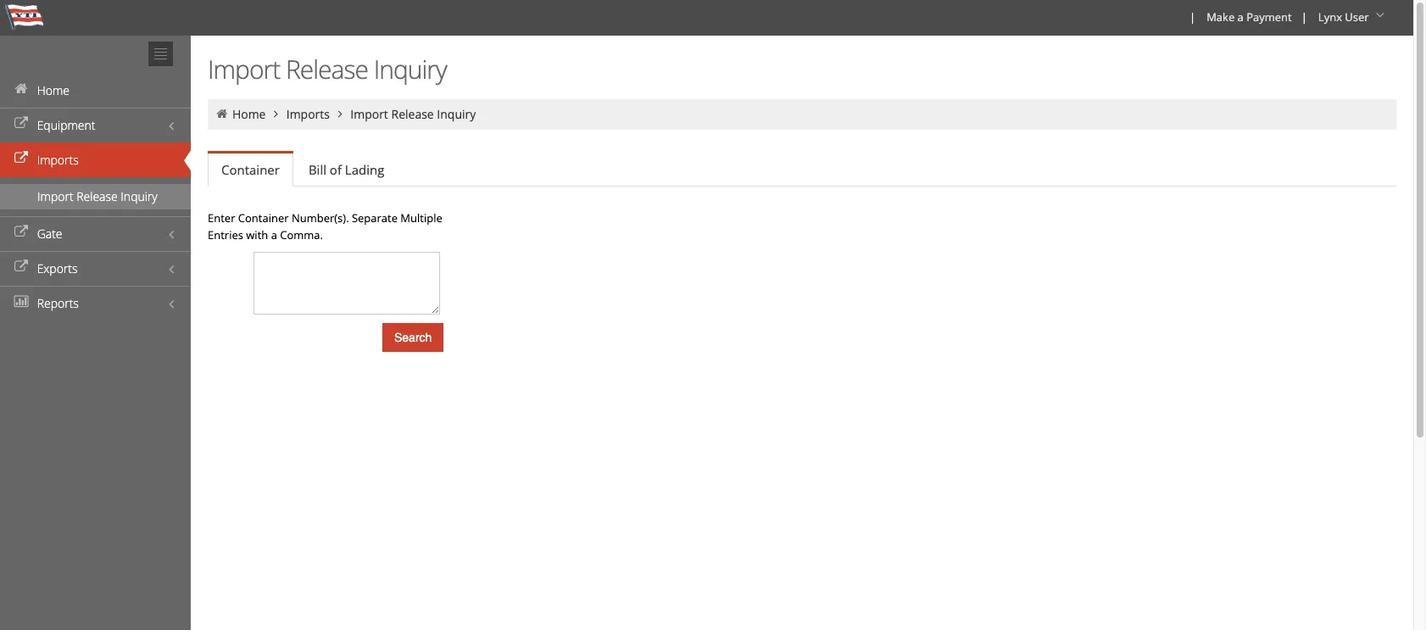 Task type: vqa. For each thing, say whether or not it's contained in the screenshot.
Marine
no



Task type: locate. For each thing, give the bounding box(es) containing it.
home link
[[0, 73, 191, 108], [232, 106, 266, 122]]

0 horizontal spatial release
[[77, 188, 118, 204]]

2 vertical spatial release
[[77, 188, 118, 204]]

reports link
[[0, 286, 191, 321]]

import up gate
[[37, 188, 73, 204]]

multiple
[[401, 210, 443, 226]]

1 vertical spatial import
[[351, 106, 388, 122]]

import up home icon
[[208, 52, 280, 87]]

import right angle right image
[[351, 106, 388, 122]]

inquiry
[[374, 52, 447, 87], [437, 106, 476, 122], [121, 188, 158, 204]]

angle right image
[[333, 108, 348, 120]]

1 vertical spatial import release inquiry
[[351, 106, 476, 122]]

import release inquiry right angle right image
[[351, 106, 476, 122]]

home link up equipment
[[0, 73, 191, 108]]

1 horizontal spatial a
[[1238, 9, 1244, 25]]

0 vertical spatial inquiry
[[374, 52, 447, 87]]

0 horizontal spatial imports
[[37, 152, 79, 168]]

0 horizontal spatial home link
[[0, 73, 191, 108]]

0 vertical spatial external link image
[[13, 227, 30, 238]]

2 vertical spatial import
[[37, 188, 73, 204]]

release
[[286, 52, 368, 87], [391, 106, 434, 122], [77, 188, 118, 204]]

1 horizontal spatial release
[[286, 52, 368, 87]]

imports right angle right icon on the left of page
[[287, 106, 330, 122]]

import release inquiry up angle right image
[[208, 52, 447, 87]]

imports link right angle right icon on the left of page
[[287, 106, 330, 122]]

a
[[1238, 9, 1244, 25], [271, 227, 277, 243]]

bill
[[309, 161, 327, 178]]

import
[[208, 52, 280, 87], [351, 106, 388, 122], [37, 188, 73, 204]]

lynx user link
[[1311, 0, 1395, 36]]

0 vertical spatial import release inquiry
[[208, 52, 447, 87]]

external link image
[[13, 118, 30, 130], [13, 153, 30, 165]]

release right angle right image
[[391, 106, 434, 122]]

container up enter
[[221, 161, 280, 178]]

search
[[394, 331, 432, 344]]

import release inquiry link
[[351, 106, 476, 122], [0, 184, 191, 210]]

2 external link image from the top
[[13, 153, 30, 165]]

None text field
[[254, 252, 440, 315]]

1 vertical spatial external link image
[[13, 153, 30, 165]]

| left "make"
[[1190, 9, 1196, 25]]

home right home icon
[[232, 106, 266, 122]]

external link image
[[13, 227, 30, 238], [13, 261, 30, 273]]

container up with
[[238, 210, 289, 226]]

1 horizontal spatial import
[[208, 52, 280, 87]]

1 vertical spatial external link image
[[13, 261, 30, 273]]

0 horizontal spatial import
[[37, 188, 73, 204]]

equipment
[[37, 117, 95, 133]]

imports down equipment
[[37, 152, 79, 168]]

0 vertical spatial import
[[208, 52, 280, 87]]

0 horizontal spatial home
[[37, 82, 70, 98]]

import release inquiry link right angle right image
[[351, 106, 476, 122]]

1 horizontal spatial import release inquiry link
[[351, 106, 476, 122]]

2 horizontal spatial release
[[391, 106, 434, 122]]

1 vertical spatial release
[[391, 106, 434, 122]]

2 vertical spatial inquiry
[[121, 188, 158, 204]]

import release inquiry up 'gate' 'link' in the top left of the page
[[37, 188, 158, 204]]

external link image up bar chart image at top
[[13, 261, 30, 273]]

bill of lading link
[[295, 153, 398, 187]]

external link image left gate
[[13, 227, 30, 238]]

1 horizontal spatial |
[[1302, 9, 1308, 25]]

1 vertical spatial home
[[232, 106, 266, 122]]

number(s).
[[292, 210, 349, 226]]

import release inquiry
[[208, 52, 447, 87], [351, 106, 476, 122], [37, 188, 158, 204]]

2 external link image from the top
[[13, 261, 30, 273]]

home link right home icon
[[232, 106, 266, 122]]

2 horizontal spatial import
[[351, 106, 388, 122]]

0 horizontal spatial a
[[271, 227, 277, 243]]

| left "lynx"
[[1302, 9, 1308, 25]]

of
[[330, 161, 342, 178]]

inquiry for the left import release inquiry link
[[121, 188, 158, 204]]

0 horizontal spatial |
[[1190, 9, 1196, 25]]

release up angle right image
[[286, 52, 368, 87]]

container
[[221, 161, 280, 178], [238, 210, 289, 226]]

container link
[[208, 154, 293, 187]]

angle right image
[[269, 108, 284, 120]]

1 vertical spatial imports
[[37, 152, 79, 168]]

1 external link image from the top
[[13, 227, 30, 238]]

|
[[1190, 9, 1196, 25], [1302, 9, 1308, 25]]

1 horizontal spatial home link
[[232, 106, 266, 122]]

import for the left import release inquiry link
[[37, 188, 73, 204]]

home
[[37, 82, 70, 98], [232, 106, 266, 122]]

2 vertical spatial import release inquiry
[[37, 188, 158, 204]]

container inside enter container number(s).  separate multiple entries with a comma.
[[238, 210, 289, 226]]

make a payment link
[[1200, 0, 1299, 36]]

search button
[[383, 323, 444, 352]]

0 vertical spatial a
[[1238, 9, 1244, 25]]

external link image inside 'gate' 'link'
[[13, 227, 30, 238]]

1 vertical spatial a
[[271, 227, 277, 243]]

1 vertical spatial container
[[238, 210, 289, 226]]

0 vertical spatial external link image
[[13, 118, 30, 130]]

release up 'gate' 'link' in the top left of the page
[[77, 188, 118, 204]]

import release inquiry link up 'gate' 'link' in the top left of the page
[[0, 184, 191, 210]]

0 vertical spatial container
[[221, 161, 280, 178]]

user
[[1346, 9, 1370, 25]]

container inside container link
[[221, 161, 280, 178]]

0 vertical spatial import release inquiry link
[[351, 106, 476, 122]]

home right home image
[[37, 82, 70, 98]]

gate
[[37, 226, 62, 242]]

payment
[[1247, 9, 1293, 25]]

imports link
[[287, 106, 330, 122], [0, 143, 191, 177]]

imports
[[287, 106, 330, 122], [37, 152, 79, 168]]

1 vertical spatial import release inquiry link
[[0, 184, 191, 210]]

external link image inside equipment link
[[13, 118, 30, 130]]

1 horizontal spatial imports link
[[287, 106, 330, 122]]

a right "make"
[[1238, 9, 1244, 25]]

1 vertical spatial inquiry
[[437, 106, 476, 122]]

1 external link image from the top
[[13, 118, 30, 130]]

1 horizontal spatial home
[[232, 106, 266, 122]]

0 horizontal spatial imports link
[[0, 143, 191, 177]]

a right with
[[271, 227, 277, 243]]

separate
[[352, 210, 398, 226]]

external link image for equipment
[[13, 118, 30, 130]]

external link image inside exports link
[[13, 261, 30, 273]]

imports link down equipment
[[0, 143, 191, 177]]

gate link
[[0, 216, 191, 251]]

1 horizontal spatial imports
[[287, 106, 330, 122]]



Task type: describe. For each thing, give the bounding box(es) containing it.
import for top import release inquiry link
[[351, 106, 388, 122]]

external link image for gate
[[13, 227, 30, 238]]

home image
[[215, 108, 229, 120]]

0 vertical spatial release
[[286, 52, 368, 87]]

reports
[[37, 295, 79, 311]]

import release inquiry for top import release inquiry link
[[351, 106, 476, 122]]

2 | from the left
[[1302, 9, 1308, 25]]

0 vertical spatial home
[[37, 82, 70, 98]]

external link image for imports
[[13, 153, 30, 165]]

import release inquiry for the left import release inquiry link
[[37, 188, 158, 204]]

lynx
[[1319, 9, 1343, 25]]

1 vertical spatial imports link
[[0, 143, 191, 177]]

home image
[[13, 83, 30, 95]]

0 vertical spatial imports
[[287, 106, 330, 122]]

exports link
[[0, 251, 191, 286]]

exports
[[37, 260, 78, 277]]

make a payment
[[1207, 9, 1293, 25]]

bill of lading
[[309, 161, 385, 178]]

lading
[[345, 161, 385, 178]]

lynx user
[[1319, 9, 1370, 25]]

enter
[[208, 210, 235, 226]]

comma.
[[280, 227, 323, 243]]

equipment link
[[0, 108, 191, 143]]

1 | from the left
[[1190, 9, 1196, 25]]

0 vertical spatial imports link
[[287, 106, 330, 122]]

external link image for exports
[[13, 261, 30, 273]]

with
[[246, 227, 268, 243]]

entries
[[208, 227, 243, 243]]

enter container number(s).  separate multiple entries with a comma.
[[208, 210, 443, 243]]

a inside enter container number(s).  separate multiple entries with a comma.
[[271, 227, 277, 243]]

make
[[1207, 9, 1235, 25]]

0 horizontal spatial import release inquiry link
[[0, 184, 191, 210]]

bar chart image
[[13, 296, 30, 308]]

angle down image
[[1373, 9, 1390, 21]]

inquiry for top import release inquiry link
[[437, 106, 476, 122]]



